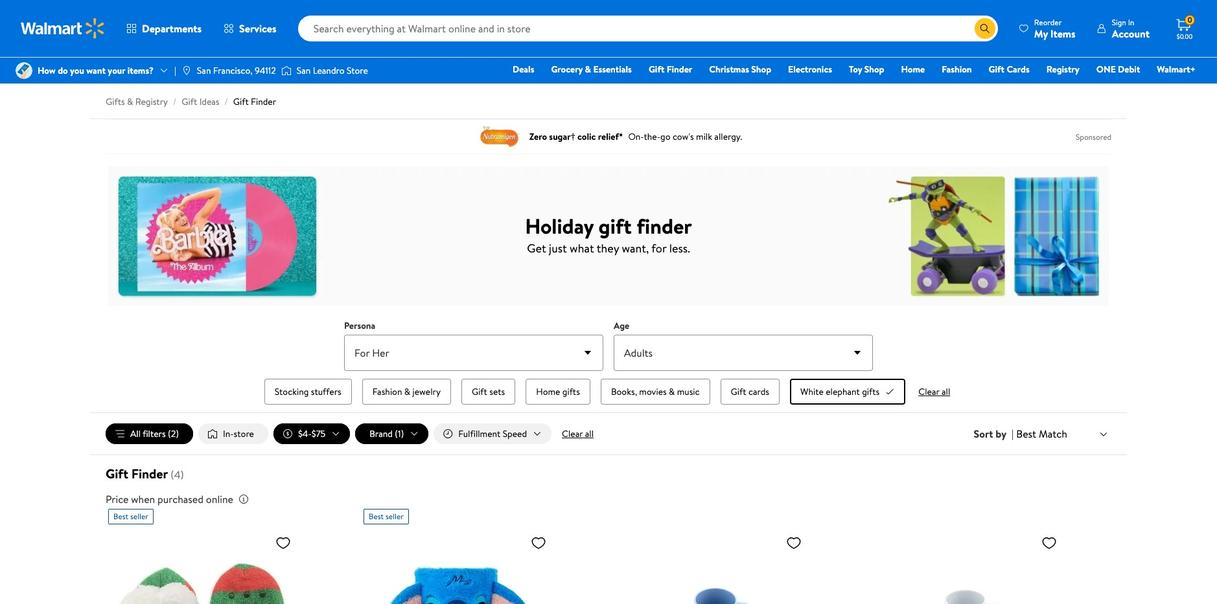 Task type: locate. For each thing, give the bounding box(es) containing it.
toy shop
[[849, 63, 885, 76]]

search icon image
[[980, 23, 991, 34]]

registry down the items
[[1047, 63, 1080, 76]]

san left leandro
[[297, 64, 311, 77]]

when
[[131, 493, 155, 507]]

1 vertical spatial clear all
[[562, 428, 594, 441]]

gift sets list item
[[459, 377, 518, 408]]

| right by
[[1012, 427, 1014, 442]]

2 horizontal spatial  image
[[281, 64, 292, 77]]

2 shop from the left
[[865, 63, 885, 76]]

clear all for the left clear all button
[[562, 428, 594, 441]]

store
[[347, 64, 368, 77]]

0 vertical spatial clear all
[[919, 386, 951, 399]]

in-store button
[[198, 424, 268, 445]]

clear for top clear all button
[[919, 386, 940, 399]]

finder
[[667, 63, 693, 76], [251, 95, 276, 108], [131, 466, 168, 483]]

| right items?
[[174, 64, 176, 77]]

& for grocery
[[585, 63, 591, 76]]

sign in to add to favorites list, tim burton's the nightmare before christmas gift bundle image
[[1042, 536, 1057, 552]]

shop for christmas shop
[[752, 63, 772, 76]]

| inside sort and filter section element
[[1012, 427, 1014, 442]]

2 horizontal spatial finder
[[667, 63, 693, 76]]

gift finder link down search search field
[[643, 62, 698, 77]]

clear
[[919, 386, 940, 399], [562, 428, 583, 441]]

age
[[614, 320, 630, 333]]

gift finder link
[[643, 62, 698, 77], [233, 95, 276, 108]]

/ right ideas
[[225, 95, 228, 108]]

less.
[[670, 240, 690, 256]]

san leandro store
[[297, 64, 368, 77]]

home gifts list item
[[523, 377, 593, 408]]

1 vertical spatial |
[[1012, 427, 1014, 442]]

 image up the gifts & registry / gift ideas / gift finder at the left top of page
[[181, 65, 192, 76]]

persona
[[344, 320, 376, 333]]

debit
[[1118, 63, 1141, 76]]

1 vertical spatial all
[[585, 428, 594, 441]]

white elephant gifts list item
[[788, 377, 908, 408]]

1 vertical spatial fashion
[[373, 386, 402, 399]]

gift cards list item
[[718, 377, 783, 408]]

sign in to add to favorites list, lilo & stitch gift bundle image
[[786, 536, 802, 552]]

gift sets
[[472, 386, 505, 399]]

san for san leandro store
[[297, 64, 311, 77]]

match
[[1039, 427, 1068, 441]]

home link
[[896, 62, 931, 77]]

0 vertical spatial finder
[[667, 63, 693, 76]]

2 best seller from the left
[[369, 512, 404, 523]]

leandro
[[313, 64, 345, 77]]

registry
[[1047, 63, 1080, 76], [135, 95, 168, 108]]

christmas
[[709, 63, 749, 76]]

1 horizontal spatial shop
[[865, 63, 885, 76]]

walmart image
[[21, 18, 105, 39]]

& right grocery
[[585, 63, 591, 76]]

gifts
[[106, 95, 125, 108]]

finder left christmas
[[667, 63, 693, 76]]

fashion & jewelry
[[373, 386, 441, 399]]

home right sets
[[536, 386, 560, 399]]

home for home gifts
[[536, 386, 560, 399]]

gift sets button
[[462, 379, 516, 405]]

0 vertical spatial registry
[[1047, 63, 1080, 76]]

0 horizontal spatial clear
[[562, 428, 583, 441]]

 image for how do you want your items?
[[16, 62, 32, 79]]

1 horizontal spatial  image
[[181, 65, 192, 76]]

& inside button
[[669, 386, 675, 399]]

best match
[[1017, 427, 1068, 441]]

price
[[106, 493, 129, 507]]

$0.00
[[1177, 32, 1193, 41]]

1 best seller from the left
[[113, 512, 148, 523]]

holiday gift finder image
[[108, 166, 1109, 307]]

0 vertical spatial |
[[174, 64, 176, 77]]

1 vertical spatial clear all button
[[557, 424, 599, 445]]

home gifts
[[536, 386, 580, 399]]

shop right toy
[[865, 63, 885, 76]]

0 horizontal spatial san
[[197, 64, 211, 77]]

0 horizontal spatial home
[[536, 386, 560, 399]]

best seller for women's holiday elf 3d cable knit chenille slipper socks, 1-pair, size 4-10 image
[[113, 512, 148, 523]]

1 horizontal spatial clear all button
[[914, 386, 956, 399]]

do
[[58, 64, 68, 77]]

clear inside list item
[[919, 386, 940, 399]]

1 seller from the left
[[130, 512, 148, 523]]

0 horizontal spatial clear all button
[[557, 424, 599, 445]]

$75
[[312, 428, 326, 441]]

home for home
[[901, 63, 925, 76]]

(4)
[[171, 468, 184, 482]]

2 gifts from the left
[[862, 386, 880, 399]]

1 horizontal spatial san
[[297, 64, 311, 77]]

you
[[70, 64, 84, 77]]

home gifts button
[[526, 379, 591, 405]]

departments button
[[115, 13, 213, 44]]

1 horizontal spatial |
[[1012, 427, 1014, 442]]

$4-
[[298, 428, 312, 441]]

clear all inside list item
[[919, 386, 951, 399]]

1 horizontal spatial gifts
[[862, 386, 880, 399]]

home inside home link
[[901, 63, 925, 76]]

music
[[677, 386, 700, 399]]

gifts left books,
[[563, 386, 580, 399]]

0 vertical spatial clear all button
[[914, 386, 956, 399]]

gifts & registry / gift ideas / gift finder
[[106, 95, 276, 108]]

0 horizontal spatial seller
[[130, 512, 148, 523]]

2 san from the left
[[297, 64, 311, 77]]

shop for toy shop
[[865, 63, 885, 76]]

2 vertical spatial finder
[[131, 466, 168, 483]]

home inside home gifts button
[[536, 386, 560, 399]]

grocery
[[551, 63, 583, 76]]

gift finder link down 94112
[[233, 95, 276, 108]]

books, movies & music list item
[[598, 377, 713, 408]]

 image right 94112
[[281, 64, 292, 77]]

services button
[[213, 13, 288, 44]]

1 horizontal spatial best seller
[[369, 512, 404, 523]]

my
[[1035, 26, 1048, 41]]

1 vertical spatial gift finder link
[[233, 95, 276, 108]]

1 vertical spatial home
[[536, 386, 560, 399]]

0 vertical spatial all
[[942, 386, 951, 399]]

grocery & essentials link
[[546, 62, 638, 77]]

group containing stocking stuffers
[[137, 377, 1081, 408]]

|
[[174, 64, 176, 77], [1012, 427, 1014, 442]]

store
[[234, 428, 254, 441]]

sign in to add to favorites list, disney stitch plush shade stick lamp, blue, 15" h x 7" w image
[[531, 536, 547, 552]]

1 horizontal spatial all
[[942, 386, 951, 399]]

home left fashion link
[[901, 63, 925, 76]]

 image
[[16, 62, 32, 79], [281, 64, 292, 77], [181, 65, 192, 76]]

fashion inside button
[[373, 386, 402, 399]]

1 horizontal spatial registry
[[1047, 63, 1080, 76]]

holiday gift finder get just what they want, for less.
[[525, 212, 692, 256]]

0 horizontal spatial all
[[585, 428, 594, 441]]

1 san from the left
[[197, 64, 211, 77]]

0 vertical spatial clear
[[919, 386, 940, 399]]

clear all inside button
[[562, 428, 594, 441]]

& right gifts
[[127, 95, 133, 108]]

sponsored
[[1076, 131, 1112, 142]]

fashion
[[942, 63, 972, 76], [373, 386, 402, 399]]

& for fashion
[[404, 386, 410, 399]]

1 horizontal spatial fashion
[[942, 63, 972, 76]]

clear all list item
[[914, 377, 956, 408]]

& left "music"
[[669, 386, 675, 399]]

holiday
[[525, 212, 594, 240]]

1 horizontal spatial seller
[[386, 512, 404, 523]]

shop inside 'christmas shop' link
[[752, 63, 772, 76]]

0 vertical spatial fashion
[[942, 63, 972, 76]]

Search search field
[[298, 16, 998, 41]]

elephant
[[826, 386, 860, 399]]

legal information image
[[239, 495, 249, 505]]

gift inside list item
[[731, 386, 747, 399]]

in-store
[[223, 428, 254, 441]]

fulfillment speed button
[[434, 424, 552, 445]]

cards
[[749, 386, 770, 399]]

0 horizontal spatial registry
[[135, 95, 168, 108]]

stocking stuffers
[[275, 386, 342, 399]]

1 horizontal spatial clear
[[919, 386, 940, 399]]

1 horizontal spatial finder
[[251, 95, 276, 108]]

san left francisco,
[[197, 64, 211, 77]]

gifts inside button
[[563, 386, 580, 399]]

all filters (2) button
[[106, 424, 193, 445]]

reorder my items
[[1035, 17, 1076, 41]]

0 vertical spatial gift finder link
[[643, 62, 698, 77]]

deals
[[513, 63, 534, 76]]

/ left gift ideas link
[[173, 95, 177, 108]]

2 horizontal spatial best
[[1017, 427, 1037, 441]]

0 horizontal spatial gift finder link
[[233, 95, 276, 108]]

1 horizontal spatial best
[[369, 512, 384, 523]]

2 / from the left
[[225, 95, 228, 108]]

finder for gift finder (4)
[[131, 466, 168, 483]]

finder up when
[[131, 466, 168, 483]]

gift inside list item
[[472, 386, 487, 399]]

0 vertical spatial home
[[901, 63, 925, 76]]

walmart+
[[1157, 63, 1196, 76]]

fashion left jewelry
[[373, 386, 402, 399]]

finder down 94112
[[251, 95, 276, 108]]

gifts
[[563, 386, 580, 399], [862, 386, 880, 399]]

shop inside the toy shop link
[[865, 63, 885, 76]]

in
[[1129, 17, 1135, 28]]

items
[[1051, 26, 1076, 41]]

0 horizontal spatial shop
[[752, 63, 772, 76]]

0 horizontal spatial  image
[[16, 62, 32, 79]]

sort and filter section element
[[90, 414, 1127, 455]]

grocery & essentials
[[551, 63, 632, 76]]

registry down items?
[[135, 95, 168, 108]]

ideas
[[199, 95, 219, 108]]

fashion right home link on the top of the page
[[942, 63, 972, 76]]

sign in account
[[1112, 17, 1150, 41]]

white elephant gifts
[[801, 386, 880, 399]]

seller
[[130, 512, 148, 523], [386, 512, 404, 523]]

0 horizontal spatial best seller
[[113, 512, 148, 523]]

gift
[[649, 63, 665, 76], [989, 63, 1005, 76], [182, 95, 197, 108], [233, 95, 249, 108], [472, 386, 487, 399], [731, 386, 747, 399], [106, 466, 128, 483]]

clear for the left clear all button
[[562, 428, 583, 441]]

1 horizontal spatial gift finder link
[[643, 62, 698, 77]]

group
[[137, 377, 1081, 408]]

2 seller from the left
[[386, 512, 404, 523]]

sign
[[1112, 17, 1127, 28]]

1 gifts from the left
[[563, 386, 580, 399]]

one debit
[[1097, 63, 1141, 76]]

1 horizontal spatial home
[[901, 63, 925, 76]]

0 horizontal spatial /
[[173, 95, 177, 108]]

0
[[1188, 14, 1193, 25]]

0 horizontal spatial best
[[113, 512, 128, 523]]

 image left how at the top left
[[16, 62, 32, 79]]

& inside button
[[404, 386, 410, 399]]

1 horizontal spatial clear all
[[919, 386, 951, 399]]

1 vertical spatial clear
[[562, 428, 583, 441]]

1 shop from the left
[[752, 63, 772, 76]]

& left jewelry
[[404, 386, 410, 399]]

want
[[86, 64, 106, 77]]

0 horizontal spatial gifts
[[563, 386, 580, 399]]

0 horizontal spatial finder
[[131, 466, 168, 483]]

1 horizontal spatial /
[[225, 95, 228, 108]]

cards
[[1007, 63, 1030, 76]]

gifts right elephant at the right of page
[[862, 386, 880, 399]]

gift cards
[[731, 386, 770, 399]]

gift for gift finder (4)
[[106, 466, 128, 483]]

clear inside button
[[562, 428, 583, 441]]

fashion for fashion & jewelry
[[373, 386, 402, 399]]

0 horizontal spatial clear all
[[562, 428, 594, 441]]

0 horizontal spatial fashion
[[373, 386, 402, 399]]

shop right christmas
[[752, 63, 772, 76]]



Task type: vqa. For each thing, say whether or not it's contained in the screenshot.
Supercenter
no



Task type: describe. For each thing, give the bounding box(es) containing it.
sort
[[974, 427, 994, 442]]

disney stitch plush shade stick lamp, blue, 15" h x 7" w image
[[364, 530, 552, 605]]

gift for gift finder
[[649, 63, 665, 76]]

 image for san leandro store
[[281, 64, 292, 77]]

(1)
[[395, 428, 404, 441]]

just
[[549, 240, 567, 256]]

registry link
[[1041, 62, 1086, 77]]

toy shop link
[[843, 62, 890, 77]]

fashion & jewelry list item
[[360, 377, 454, 408]]

price when purchased online
[[106, 493, 233, 507]]

gift cards
[[989, 63, 1030, 76]]

essentials
[[593, 63, 632, 76]]

books,
[[611, 386, 637, 399]]

94112
[[255, 64, 276, 77]]

deals link
[[507, 62, 540, 77]]

all inside clear all list item
[[942, 386, 951, 399]]

stocking stuffers list item
[[262, 377, 354, 408]]

gift cards button
[[721, 379, 780, 405]]

stocking stuffers button
[[264, 379, 352, 405]]

stuffers
[[311, 386, 342, 399]]

brand (1)
[[370, 428, 404, 441]]

services
[[239, 21, 277, 36]]

for
[[652, 240, 667, 256]]

best for disney stitch plush shade stick lamp, blue, 15" h x 7" w image
[[369, 512, 384, 523]]

Walmart Site-Wide search field
[[298, 16, 998, 41]]

speed
[[503, 428, 527, 441]]

christmas shop
[[709, 63, 772, 76]]

0 $0.00
[[1177, 14, 1193, 41]]

white
[[801, 386, 824, 399]]

women's holiday elf 3d cable knit chenille slipper socks, 1-pair, size 4-10 image
[[108, 530, 296, 605]]

san francisco, 94112
[[197, 64, 276, 77]]

finder
[[637, 212, 692, 240]]

best seller for disney stitch plush shade stick lamp, blue, 15" h x 7" w image
[[369, 512, 404, 523]]

(2)
[[168, 428, 179, 441]]

filters
[[143, 428, 166, 441]]

best for women's holiday elf 3d cable knit chenille slipper socks, 1-pair, size 4-10 image
[[113, 512, 128, 523]]

san for san francisco, 94112
[[197, 64, 211, 77]]

tim burton's the nightmare before christmas gift bundle image
[[875, 530, 1063, 605]]

fulfillment
[[459, 428, 501, 441]]

brand (1) button
[[355, 424, 429, 445]]

toy
[[849, 63, 862, 76]]

jewelry
[[413, 386, 441, 399]]

how do you want your items?
[[38, 64, 154, 77]]

stocking
[[275, 386, 309, 399]]

gift finder (4)
[[106, 466, 184, 483]]

best inside dropdown button
[[1017, 427, 1037, 441]]

by
[[996, 427, 1007, 442]]

what
[[570, 240, 594, 256]]

all inside sort and filter section element
[[585, 428, 594, 441]]

gift cards link
[[983, 62, 1036, 77]]

finder for gift finder
[[667, 63, 693, 76]]

1 vertical spatial finder
[[251, 95, 276, 108]]

white elephant gifts button
[[790, 379, 906, 405]]

electronics link
[[783, 62, 838, 77]]

electronics
[[788, 63, 832, 76]]

purchased
[[158, 493, 204, 507]]

gift
[[599, 212, 632, 240]]

departments
[[142, 21, 202, 36]]

seller for disney stitch plush shade stick lamp, blue, 15" h x 7" w image
[[386, 512, 404, 523]]

walmart+ link
[[1152, 62, 1202, 77]]

reorder
[[1035, 17, 1062, 28]]

gifts & registry link
[[106, 95, 168, 108]]

seller for women's holiday elf 3d cable knit chenille slipper socks, 1-pair, size 4-10 image
[[130, 512, 148, 523]]

$4-$75
[[298, 428, 326, 441]]

gift for gift cards
[[989, 63, 1005, 76]]

gift ideas link
[[182, 95, 219, 108]]

1 vertical spatial registry
[[135, 95, 168, 108]]

 image for san francisco, 94112
[[181, 65, 192, 76]]

lilo & stitch gift bundle image
[[619, 530, 807, 605]]

& for gifts
[[127, 95, 133, 108]]

get
[[527, 240, 546, 256]]

fashion link
[[936, 62, 978, 77]]

movies
[[639, 386, 667, 399]]

clear all for top clear all button
[[919, 386, 951, 399]]

christmas shop link
[[704, 62, 777, 77]]

fashion for fashion
[[942, 63, 972, 76]]

gift for gift cards
[[731, 386, 747, 399]]

your
[[108, 64, 125, 77]]

want,
[[622, 240, 649, 256]]

account
[[1112, 26, 1150, 41]]

gift for gift sets
[[472, 386, 487, 399]]

online
[[206, 493, 233, 507]]

all filters (2)
[[130, 428, 179, 441]]

francisco,
[[213, 64, 253, 77]]

sort by |
[[974, 427, 1014, 442]]

how
[[38, 64, 56, 77]]

gifts inside button
[[862, 386, 880, 399]]

fashion & jewelry button
[[362, 379, 451, 405]]

books, movies & music button
[[601, 379, 710, 405]]

all
[[130, 428, 141, 441]]

$4-$75 button
[[274, 424, 350, 445]]

fulfillment speed
[[459, 428, 527, 441]]

sign in to add to favorites list, women's holiday elf 3d cable knit chenille slipper socks, 1-pair, size 4-10 image
[[276, 536, 291, 552]]

1 / from the left
[[173, 95, 177, 108]]

one debit link
[[1091, 62, 1146, 77]]

0 horizontal spatial |
[[174, 64, 176, 77]]



